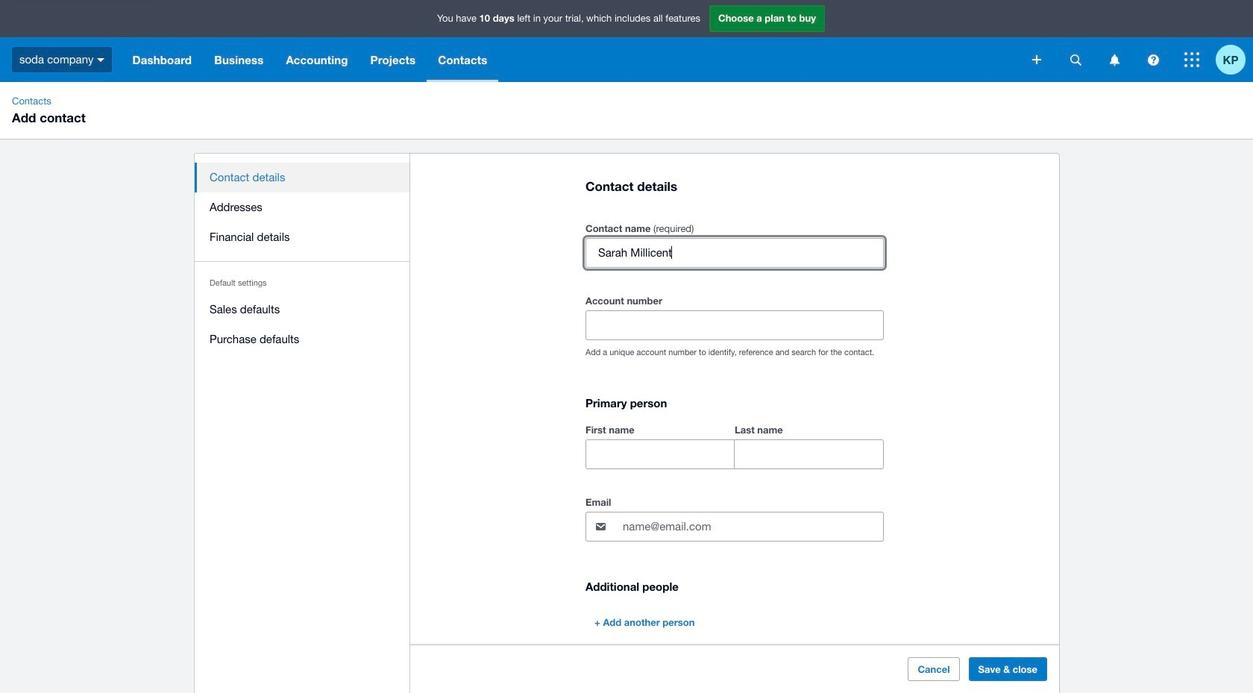 Task type: describe. For each thing, give the bounding box(es) containing it.
A business or person's name field
[[586, 239, 883, 267]]



Task type: vqa. For each thing, say whether or not it's contained in the screenshot.
svg icon to the right
yes



Task type: locate. For each thing, give the bounding box(es) containing it.
group
[[586, 421, 884, 469]]

name@email.com text field
[[621, 513, 883, 541]]

0 horizontal spatial svg image
[[1032, 55, 1041, 64]]

1 horizontal spatial svg image
[[1148, 54, 1159, 65]]

svg image
[[1185, 52, 1200, 67], [1070, 54, 1081, 65], [1110, 54, 1119, 65], [97, 58, 105, 62]]

None field
[[586, 311, 883, 340], [586, 440, 734, 469], [735, 440, 883, 469], [586, 311, 883, 340], [586, 440, 734, 469], [735, 440, 883, 469]]

banner
[[0, 0, 1253, 82]]

svg image
[[1148, 54, 1159, 65], [1032, 55, 1041, 64]]

menu
[[195, 154, 410, 363]]



